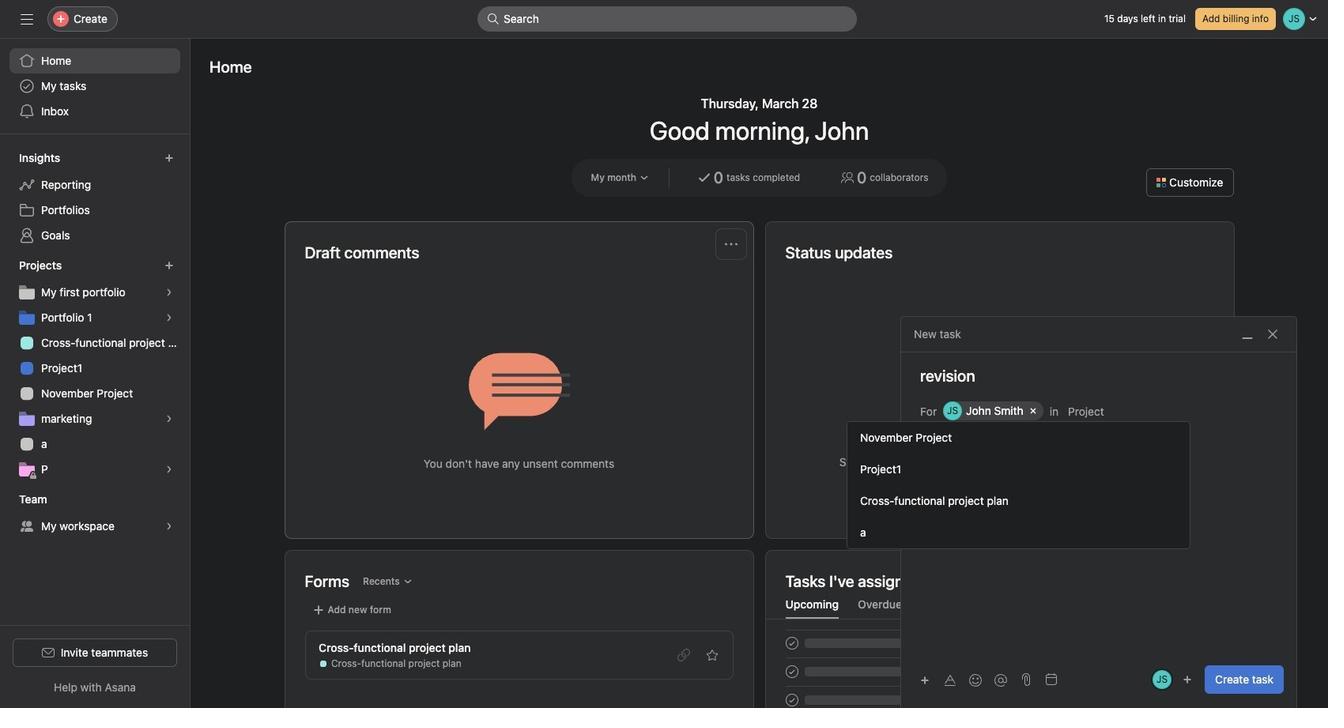 Task type: describe. For each thing, give the bounding box(es) containing it.
add to favorites image
[[706, 649, 719, 662]]

formatting image
[[944, 674, 957, 687]]

see details, p image
[[165, 465, 174, 475]]

minimize image
[[1242, 328, 1254, 341]]

select due date image
[[1046, 674, 1058, 687]]

insights element
[[0, 144, 190, 252]]

see details, portfolio 1 image
[[165, 313, 174, 323]]

global element
[[0, 39, 190, 134]]

prominent image
[[487, 13, 500, 25]]

copy form link image
[[677, 649, 690, 662]]

add or remove collaborators from this task image
[[1183, 675, 1193, 685]]

hide sidebar image
[[21, 13, 33, 25]]

teams element
[[0, 486, 190, 543]]



Task type: vqa. For each thing, say whether or not it's contained in the screenshot.
Teams element
yes



Task type: locate. For each thing, give the bounding box(es) containing it.
emoji image
[[970, 674, 982, 687]]

insert an object image
[[921, 676, 930, 685]]

see details, marketing image
[[165, 414, 174, 424]]

attach a file or paste an image image
[[1020, 674, 1033, 687]]

list box
[[478, 6, 857, 32]]

toolbar
[[914, 669, 1016, 692]]

close image
[[1267, 328, 1280, 341]]

new insights image
[[165, 153, 174, 163]]

projects element
[[0, 252, 190, 486]]

dialog
[[902, 317, 1297, 709]]

Task name text field
[[902, 365, 1297, 388]]

see details, my workspace image
[[165, 522, 174, 532]]

Project text field
[[1069, 402, 1190, 421]]

see details, my first portfolio image
[[165, 288, 174, 297]]

at mention image
[[995, 674, 1008, 687]]

new project or portfolio image
[[165, 261, 174, 271]]



